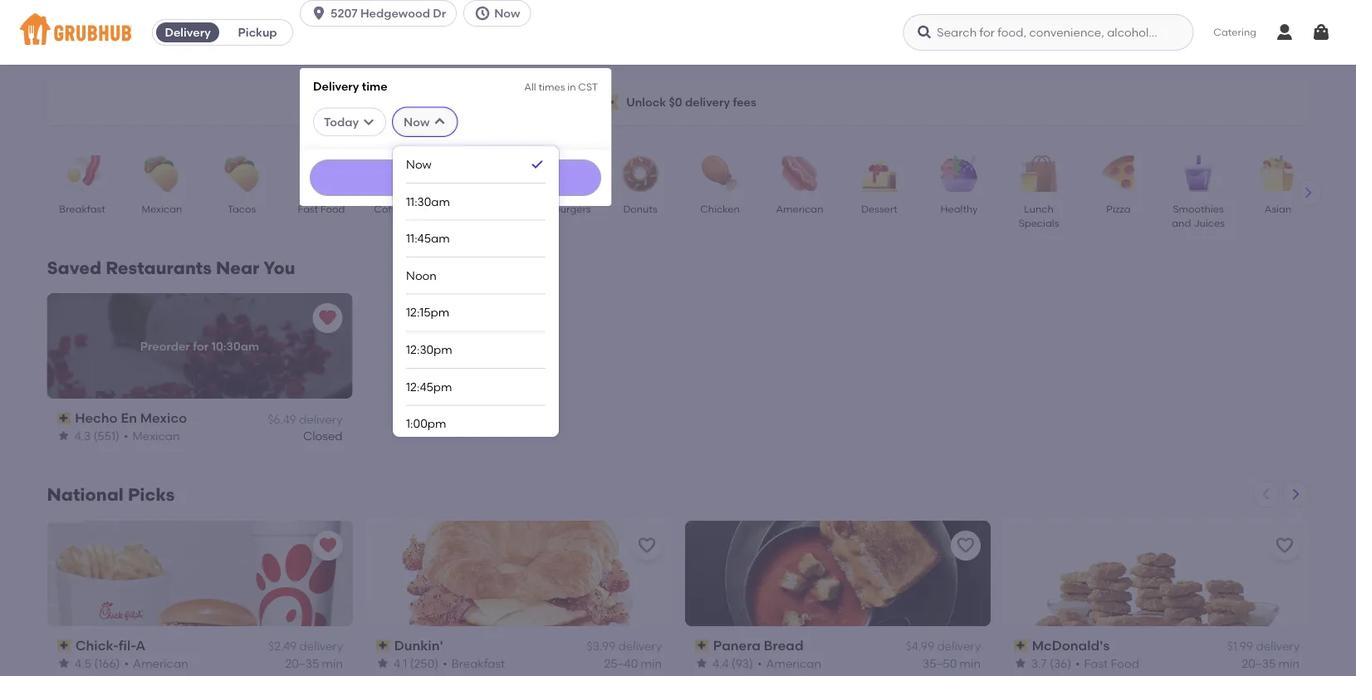 Task type: vqa. For each thing, say whether or not it's contained in the screenshot.
Smoothies and Juices image
yes



Task type: locate. For each thing, give the bounding box(es) containing it.
1 horizontal spatial • american
[[757, 656, 821, 670]]

all
[[524, 81, 536, 93]]

(36)
[[1049, 656, 1071, 670]]

you
[[263, 257, 295, 279]]

fast food
[[297, 203, 345, 215]]

0 horizontal spatial food
[[320, 203, 345, 215]]

saved restaurant button
[[313, 303, 343, 333], [313, 531, 343, 560]]

saved restaurant button for hecho en mexico
[[313, 303, 343, 333]]

star icon image
[[57, 429, 70, 442], [57, 657, 70, 670], [376, 657, 389, 670], [695, 657, 708, 670], [1014, 657, 1027, 670]]

now right dr
[[494, 6, 520, 20]]

saved
[[47, 257, 101, 279]]

fast down mcdonald's
[[1084, 656, 1108, 670]]

$3.99
[[586, 639, 615, 653]]

0 vertical spatial svg image
[[311, 5, 327, 22]]

subscription pass image
[[57, 412, 72, 424], [57, 640, 72, 651], [376, 640, 390, 651], [1014, 640, 1028, 651]]

pickup
[[238, 25, 277, 39]]

chicken image
[[691, 155, 749, 192]]

min right 25–40
[[640, 656, 661, 670]]

5207
[[331, 6, 358, 20]]

subscription pass image left hecho
[[57, 412, 72, 424]]

2 horizontal spatial save this restaurant button
[[1269, 531, 1299, 560]]

asian image
[[1249, 155, 1307, 192]]

(551)
[[93, 429, 120, 443]]

0 horizontal spatial 20–35 min
[[285, 656, 343, 670]]

1 vertical spatial now
[[404, 115, 430, 129]]

healthy image
[[930, 155, 988, 192]]

delivery inside button
[[165, 25, 211, 39]]

1 horizontal spatial 20–35
[[1242, 656, 1275, 670]]

breakfast right (250)
[[451, 656, 505, 670]]

2 horizontal spatial svg image
[[1311, 22, 1331, 42]]

12:30pm
[[406, 342, 452, 356]]

mexico
[[140, 410, 187, 426]]

1 vertical spatial fast
[[1084, 656, 1108, 670]]

3 save this restaurant button from the left
[[1269, 531, 1299, 560]]

0 horizontal spatial save this restaurant image
[[637, 536, 656, 555]]

in
[[567, 81, 576, 93]]

now up "11:30am"
[[406, 157, 432, 171]]

0 vertical spatial fast
[[297, 203, 318, 215]]

list box
[[406, 146, 546, 676]]

bread
[[763, 637, 803, 653]]

• for panera bread
[[757, 656, 761, 670]]

1 20–35 min from the left
[[285, 656, 343, 670]]

2 min from the left
[[640, 656, 661, 670]]

star icon image left 3.7
[[1014, 657, 1027, 670]]

• breakfast
[[442, 656, 505, 670]]

fees
[[733, 95, 756, 109]]

$6.49
[[268, 412, 296, 426]]

0 vertical spatial and
[[409, 203, 428, 215]]

svg image
[[474, 5, 491, 22], [916, 24, 933, 41], [433, 115, 446, 129]]

1 save this restaurant button from the left
[[632, 531, 661, 560]]

and
[[409, 203, 428, 215], [1172, 217, 1191, 229]]

1 horizontal spatial svg image
[[362, 115, 375, 129]]

star icon image for mcdonald's
[[1014, 657, 1027, 670]]

delivery right "$2.49"
[[299, 639, 343, 653]]

4.1 (250)
[[393, 656, 438, 670]]

national picks
[[47, 484, 175, 505]]

and down smoothies
[[1172, 217, 1191, 229]]

• american for chick-fil-a
[[124, 656, 188, 670]]

breakfast down breakfast image
[[59, 203, 105, 215]]

now inside option
[[406, 157, 432, 171]]

1 vertical spatial food
[[1110, 656, 1139, 670]]

star icon image for hecho en mexico
[[57, 429, 70, 442]]

3.7 (36)
[[1031, 656, 1071, 670]]

chick-
[[75, 637, 118, 653]]

delivery up today
[[313, 79, 359, 93]]

0 horizontal spatial svg image
[[311, 5, 327, 22]]

20–35
[[285, 656, 319, 670], [1242, 656, 1275, 670]]

update
[[437, 171, 474, 183]]

caret left icon image
[[1259, 487, 1273, 501]]

25–40
[[604, 656, 638, 670]]

mexican down mexican image at the top left of page
[[141, 203, 182, 215]]

star icon image down subscription pass icon
[[695, 657, 708, 670]]

• american down a
[[124, 656, 188, 670]]

•
[[124, 429, 128, 443], [124, 656, 128, 670], [442, 656, 447, 670], [757, 656, 761, 670], [1075, 656, 1080, 670]]

2 20–35 min from the left
[[1242, 656, 1299, 670]]

0 horizontal spatial and
[[409, 203, 428, 215]]

20–35 down $1.99 delivery
[[1242, 656, 1275, 670]]

hecho en mexico
[[75, 410, 187, 426]]

food
[[320, 203, 345, 215], [1110, 656, 1139, 670]]

subscription pass image left mcdonald's
[[1014, 640, 1028, 651]]

2 save this restaurant button from the left
[[950, 531, 980, 560]]

• down "fil-"
[[124, 656, 128, 670]]

min for chick-fil-a
[[321, 656, 343, 670]]

delivery
[[165, 25, 211, 39], [313, 79, 359, 93]]

subscription pass image left dunkin'
[[376, 640, 390, 651]]

20–35 down $2.49 delivery
[[285, 656, 319, 670]]

1 horizontal spatial and
[[1172, 217, 1191, 229]]

• for mcdonald's
[[1075, 656, 1080, 670]]

20–35 min down $2.49 delivery
[[285, 656, 343, 670]]

2 horizontal spatial svg image
[[916, 24, 933, 41]]

tacos image
[[212, 155, 270, 192]]

star icon image left 4.3
[[57, 429, 70, 442]]

• american for panera bread
[[757, 656, 821, 670]]

1 save this restaurant image from the left
[[637, 536, 656, 555]]

1 vertical spatial svg image
[[916, 24, 933, 41]]

min down $2.49 delivery
[[321, 656, 343, 670]]

and up tea
[[409, 203, 428, 215]]

preorder
[[140, 339, 190, 353]]

0 horizontal spatial save this restaurant button
[[632, 531, 661, 560]]

svg image
[[311, 5, 327, 22], [1311, 22, 1331, 42], [362, 115, 375, 129]]

delivery for hecho en mexico
[[299, 412, 343, 426]]

check icon image
[[529, 156, 546, 173]]

american for panera bread
[[766, 656, 821, 670]]

dessert image
[[850, 155, 908, 192]]

tea
[[392, 217, 409, 229]]

2 vertical spatial svg image
[[362, 115, 375, 129]]

1 • american from the left
[[124, 656, 188, 670]]

• down en at the left bottom of the page
[[124, 429, 128, 443]]

3 min from the left
[[959, 656, 980, 670]]

subscription pass image left chick-
[[57, 640, 72, 651]]

0 horizontal spatial fast
[[297, 203, 318, 215]]

1 horizontal spatial save this restaurant button
[[950, 531, 980, 560]]

• for hecho en mexico
[[124, 429, 128, 443]]

1 vertical spatial saved restaurant button
[[313, 531, 343, 560]]

delivery for delivery
[[165, 25, 211, 39]]

food down fast food "image"
[[320, 203, 345, 215]]

breakfast
[[59, 203, 105, 215], [451, 656, 505, 670]]

delivery right "$0"
[[685, 95, 730, 109]]

2 saved restaurant button from the top
[[313, 531, 343, 560]]

saved restaurant image
[[318, 308, 338, 328]]

min
[[321, 656, 343, 670], [640, 656, 661, 670], [959, 656, 980, 670], [1278, 656, 1299, 670]]

1 horizontal spatial fast
[[1084, 656, 1108, 670]]

1 min from the left
[[321, 656, 343, 670]]

• american
[[124, 656, 188, 670], [757, 656, 821, 670]]

0 vertical spatial saved restaurant button
[[313, 303, 343, 333]]

grubhub plus flag logo image
[[600, 94, 620, 110]]

1 20–35 from the left
[[285, 656, 319, 670]]

delivery for delivery time
[[313, 79, 359, 93]]

4.4 (93)
[[712, 656, 753, 670]]

hedgewood
[[360, 6, 430, 20]]

pizza image
[[1089, 155, 1147, 192]]

min right 35–50
[[959, 656, 980, 670]]

0 horizontal spatial delivery
[[165, 25, 211, 39]]

1 horizontal spatial delivery
[[313, 79, 359, 93]]

noon
[[406, 268, 437, 282]]

• right (93)
[[757, 656, 761, 670]]

svg image inside 5207 hedgewood dr button
[[311, 5, 327, 22]]

12:15pm
[[406, 305, 449, 319]]

saved restaurants near you
[[47, 257, 295, 279]]

4.1
[[393, 656, 407, 670]]

4 min from the left
[[1278, 656, 1299, 670]]

1 vertical spatial and
[[1172, 217, 1191, 229]]

35–50
[[922, 656, 957, 670]]

(166)
[[94, 656, 120, 670]]

dr
[[433, 6, 446, 20]]

1 horizontal spatial breakfast
[[451, 656, 505, 670]]

list box inside main navigation navigation
[[406, 146, 546, 676]]

0 vertical spatial caret right icon image
[[1302, 186, 1315, 199]]

delivery for mcdonald's
[[1256, 639, 1299, 653]]

subscription pass image for mcdonald's
[[1014, 640, 1028, 651]]

0 horizontal spatial svg image
[[433, 115, 446, 129]]

1 vertical spatial mexican
[[132, 429, 180, 443]]

hamburgers
[[530, 203, 590, 215]]

1 saved restaurant button from the top
[[313, 303, 343, 333]]

coffee and tea
[[374, 203, 428, 229]]

food right (36)
[[1110, 656, 1139, 670]]

0 vertical spatial food
[[320, 203, 345, 215]]

now inside button
[[494, 6, 520, 20]]

american down a
[[133, 656, 188, 670]]

0 vertical spatial breakfast
[[59, 203, 105, 215]]

star icon image left 4.1 at the bottom left of the page
[[376, 657, 389, 670]]

chicken
[[700, 203, 739, 215]]

0 horizontal spatial • american
[[124, 656, 188, 670]]

1 vertical spatial svg image
[[1311, 22, 1331, 42]]

save this restaurant button for mcdonald's
[[1269, 531, 1299, 560]]

2 save this restaurant image from the left
[[1274, 536, 1294, 555]]

4.3
[[74, 429, 91, 443]]

mexican down mexico
[[132, 429, 180, 443]]

and inside smoothies and juices
[[1172, 217, 1191, 229]]

0 horizontal spatial 20–35
[[285, 656, 319, 670]]

burritos image
[[451, 155, 509, 192]]

caret right icon image
[[1302, 186, 1315, 199], [1289, 487, 1303, 501]]

0 vertical spatial delivery
[[165, 25, 211, 39]]

delivery up the "35–50 min"
[[937, 639, 980, 653]]

0 vertical spatial mexican
[[141, 203, 182, 215]]

delivery up 25–40 min
[[618, 639, 661, 653]]

star icon image for chick-fil-a
[[57, 657, 70, 670]]

min down $1.99 delivery
[[1278, 656, 1299, 670]]

delivery left pickup button
[[165, 25, 211, 39]]

2 vertical spatial now
[[406, 157, 432, 171]]

today
[[324, 115, 359, 129]]

20–35 for mcdonald's
[[1242, 656, 1275, 670]]

closed
[[303, 429, 343, 443]]

and inside coffee and tea
[[409, 203, 428, 215]]

list box containing now
[[406, 146, 546, 676]]

0 vertical spatial now
[[494, 6, 520, 20]]

1 horizontal spatial save this restaurant image
[[1274, 536, 1294, 555]]

mexican image
[[132, 155, 191, 192]]

1 vertical spatial breakfast
[[451, 656, 505, 670]]

american
[[776, 203, 823, 215], [133, 656, 188, 670], [766, 656, 821, 670]]

11:45am
[[406, 231, 450, 245]]

delivery for panera bread
[[937, 639, 980, 653]]

fil-
[[118, 637, 135, 653]]

• american down bread
[[757, 656, 821, 670]]

2 • american from the left
[[757, 656, 821, 670]]

0 horizontal spatial breakfast
[[59, 203, 105, 215]]

4.5
[[74, 656, 91, 670]]

0 vertical spatial svg image
[[474, 5, 491, 22]]

• fast food
[[1075, 656, 1139, 670]]

• right (250)
[[442, 656, 447, 670]]

2 20–35 from the left
[[1242, 656, 1275, 670]]

save this restaurant image
[[637, 536, 656, 555], [1274, 536, 1294, 555]]

(93)
[[731, 656, 753, 670]]

save this restaurant button
[[632, 531, 661, 560], [950, 531, 980, 560], [1269, 531, 1299, 560]]

save this restaurant image
[[955, 536, 975, 555]]

delivery up closed
[[299, 412, 343, 426]]

catering button
[[1202, 14, 1268, 51]]

american down bread
[[766, 656, 821, 670]]

american image
[[770, 155, 828, 192]]

fast down fast food "image"
[[297, 203, 318, 215]]

1 horizontal spatial svg image
[[474, 5, 491, 22]]

near
[[216, 257, 260, 279]]

delivery button
[[153, 19, 223, 46]]

panera bread
[[713, 637, 803, 653]]

20–35 min down $1.99 delivery
[[1242, 656, 1299, 670]]

lunch
[[1024, 203, 1053, 215]]

1 horizontal spatial 20–35 min
[[1242, 656, 1299, 670]]

unlock
[[626, 95, 666, 109]]

american down american image
[[776, 203, 823, 215]]

1 vertical spatial delivery
[[313, 79, 359, 93]]

now up coffee and tea image
[[404, 115, 430, 129]]

• right (36)
[[1075, 656, 1080, 670]]

delivery right $1.99 at the right bottom of page
[[1256, 639, 1299, 653]]

star icon image left 4.5
[[57, 657, 70, 670]]



Task type: describe. For each thing, give the bounding box(es) containing it.
coffee
[[374, 203, 406, 215]]

$1.99 delivery
[[1227, 639, 1299, 653]]

star icon image for dunkin'
[[376, 657, 389, 670]]

save this restaurant button for dunkin'
[[632, 531, 661, 560]]

$2.49 delivery
[[268, 639, 343, 653]]

smoothies
[[1173, 203, 1223, 215]]

save this restaurant image for mcdonald's
[[1274, 536, 1294, 555]]

4.4
[[712, 656, 728, 670]]

4.3 (551)
[[74, 429, 120, 443]]

3.7
[[1031, 656, 1046, 670]]

save this restaurant button for panera bread
[[950, 531, 980, 560]]

all times in cst
[[524, 81, 598, 93]]

catering
[[1214, 26, 1257, 38]]

pickup button
[[223, 19, 292, 46]]

20–35 min for mcdonald's
[[1242, 656, 1299, 670]]

american for chick-fil-a
[[133, 656, 188, 670]]

unlock $0 delivery fees
[[626, 95, 756, 109]]

and for coffee and tea
[[409, 203, 428, 215]]

5207 hedgewood dr button
[[300, 0, 464, 27]]

min for panera bread
[[959, 656, 980, 670]]

dunkin'
[[394, 637, 443, 653]]

specials
[[1018, 217, 1059, 229]]

saved restaurant button for chick-fil-a
[[313, 531, 343, 560]]

save this restaurant image for dunkin'
[[637, 536, 656, 555]]

subscription pass image for dunkin'
[[376, 640, 390, 651]]

a
[[135, 637, 145, 653]]

subscription pass image for chick-fil-a
[[57, 640, 72, 651]]

(250)
[[409, 656, 438, 670]]

tacos
[[227, 203, 255, 215]]

min for dunkin'
[[640, 656, 661, 670]]

$6.49 delivery
[[268, 412, 343, 426]]

12:45pm
[[406, 379, 452, 394]]

donuts image
[[611, 155, 669, 192]]

smoothies and juices
[[1172, 203, 1224, 229]]

20–35 min for chick-fil-a
[[285, 656, 343, 670]]

5207 hedgewood dr
[[331, 6, 446, 20]]

breakfast image
[[53, 155, 111, 192]]

11:30am
[[406, 194, 450, 208]]

10:30am
[[211, 339, 259, 353]]

main navigation navigation
[[0, 0, 1356, 676]]

pizza
[[1106, 203, 1130, 215]]

panera
[[713, 637, 760, 653]]

2 vertical spatial svg image
[[433, 115, 446, 129]]

• for chick-fil-a
[[124, 656, 128, 670]]

4.5 (166)
[[74, 656, 120, 670]]

delivery for chick-fil-a
[[299, 639, 343, 653]]

coffee and tea image
[[372, 155, 430, 192]]

juices
[[1193, 217, 1224, 229]]

time
[[362, 79, 387, 93]]

and for smoothies and juices
[[1172, 217, 1191, 229]]

delivery time
[[313, 79, 387, 93]]

25–40 min
[[604, 656, 661, 670]]

1:00pm
[[406, 416, 446, 431]]

cst
[[578, 81, 598, 93]]

asian
[[1264, 203, 1291, 215]]

fast food image
[[292, 155, 350, 192]]

delivery for dunkin'
[[618, 639, 661, 653]]

• mexican
[[124, 429, 180, 443]]

healthy
[[940, 203, 978, 215]]

for
[[193, 339, 209, 353]]

35–50 min
[[922, 656, 980, 670]]

1 vertical spatial caret right icon image
[[1289, 487, 1303, 501]]

picks
[[128, 484, 175, 505]]

$3.99 delivery
[[586, 639, 661, 653]]

$2.49
[[268, 639, 296, 653]]

restaurants
[[106, 257, 212, 279]]

dessert
[[861, 203, 897, 215]]

min for mcdonald's
[[1278, 656, 1299, 670]]

$4.99
[[905, 639, 934, 653]]

chick-fil-a
[[75, 637, 145, 653]]

$1.99
[[1227, 639, 1253, 653]]

star icon image for panera bread
[[695, 657, 708, 670]]

$4.99 delivery
[[905, 639, 980, 653]]

update button
[[310, 159, 601, 196]]

now option
[[406, 146, 546, 183]]

1 horizontal spatial food
[[1110, 656, 1139, 670]]

lunch specials image
[[1009, 155, 1068, 192]]

donuts
[[623, 203, 657, 215]]

hecho
[[75, 410, 118, 426]]

national
[[47, 484, 124, 505]]

$0
[[669, 95, 682, 109]]

times
[[539, 81, 565, 93]]

now button
[[464, 0, 538, 27]]

smoothies and juices image
[[1169, 155, 1227, 192]]

subscription pass image for hecho en mexico
[[57, 412, 72, 424]]

20–35 for chick-fil-a
[[285, 656, 319, 670]]

subscription pass image
[[695, 640, 709, 651]]

saved restaurant image
[[318, 536, 338, 555]]

• for dunkin'
[[442, 656, 447, 670]]

svg image inside now button
[[474, 5, 491, 22]]

hamburgers image
[[531, 155, 589, 192]]

preorder for 10:30am
[[140, 339, 259, 353]]

mcdonald's
[[1032, 637, 1109, 653]]

lunch specials
[[1018, 203, 1059, 229]]



